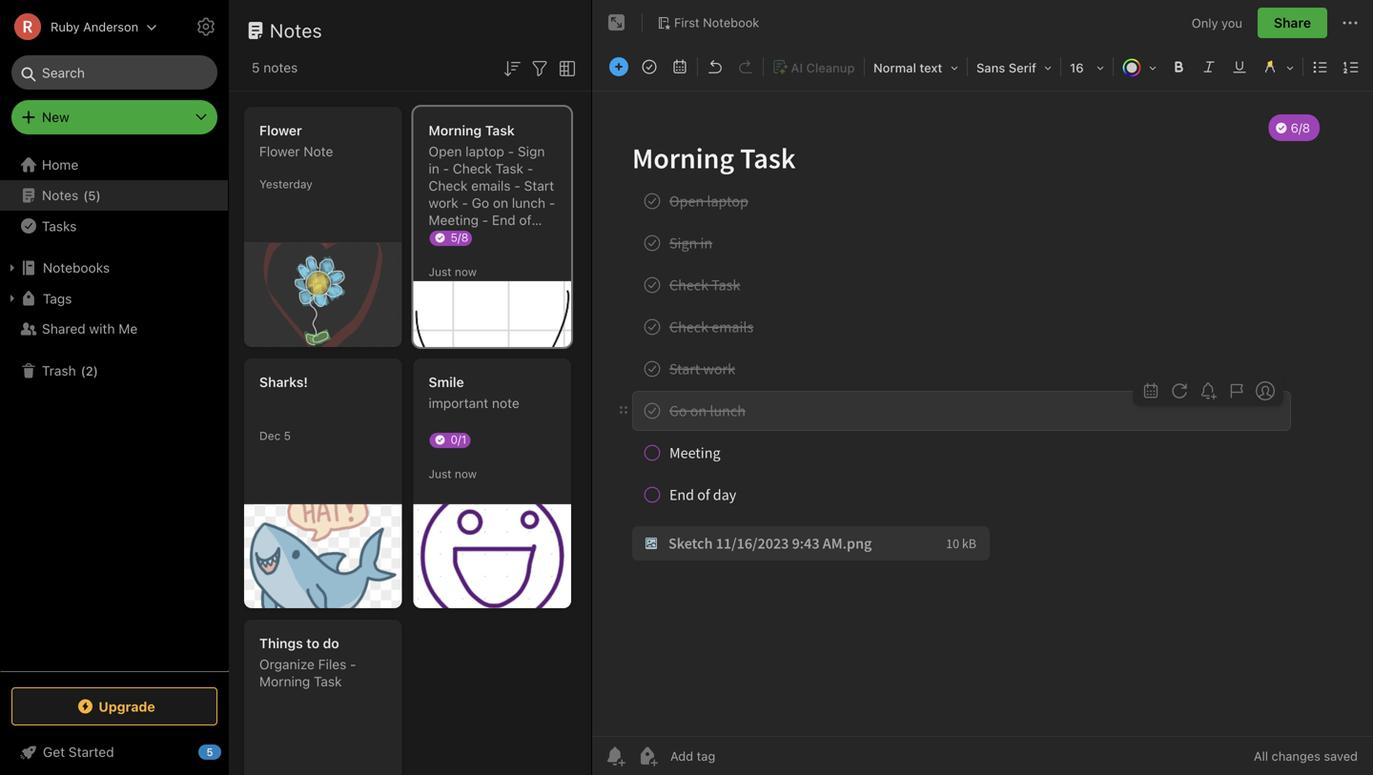 Task type: locate. For each thing, give the bounding box(es) containing it.
( for trash
[[81, 364, 86, 378]]

Sort options field
[[501, 55, 524, 80]]

morning task open laptop - sign in - check task - check emails - start work - go on lunch - meeting - end of day
[[429, 123, 555, 245]]

1 vertical spatial flower
[[259, 144, 300, 159]]

open
[[429, 144, 462, 159]]

2 just from the top
[[429, 467, 452, 481]]

go
[[472, 195, 489, 211]]

you
[[1222, 16, 1243, 30]]

( inside notes ( 5 )
[[83, 188, 88, 202]]

morning down organize on the left bottom
[[259, 674, 310, 690]]

check down laptop
[[453, 161, 492, 176]]

1 just now from the top
[[429, 265, 477, 279]]

thumbnail image for flower note
[[244, 243, 402, 347]]

morning
[[429, 123, 482, 138], [259, 674, 310, 690]]

now down 5/8
[[455, 265, 477, 279]]

1 vertical spatial notes
[[42, 187, 78, 203]]

yesterday
[[259, 177, 313, 191]]

5 right dec
[[284, 429, 291, 443]]

all changes saved
[[1254, 749, 1358, 764]]

1 vertical spatial (
[[81, 364, 86, 378]]

5 left notes
[[252, 60, 260, 75]]

home link
[[0, 150, 229, 180]]

- left sign
[[508, 144, 514, 159]]

1 vertical spatial now
[[455, 467, 477, 481]]

just now down 5/8
[[429, 265, 477, 279]]

just for open laptop - sign in - check task - check emails - start work - go on lunch - meeting - end of day
[[429, 265, 452, 279]]

note
[[304, 144, 333, 159]]

first notebook
[[674, 15, 760, 30]]

2 vertical spatial task
[[314, 674, 342, 690]]

2 now from the top
[[455, 467, 477, 481]]

just
[[429, 265, 452, 279], [429, 467, 452, 481]]

0 horizontal spatial notes
[[42, 187, 78, 203]]

now for open laptop - sign in - check task - check emails - start work - go on lunch - meeting - end of day
[[455, 265, 477, 279]]

ruby anderson
[[51, 20, 138, 34]]

expand notebooks image
[[5, 260, 20, 276]]

notes inside tree
[[42, 187, 78, 203]]

1 now from the top
[[455, 265, 477, 279]]

notes down 'home'
[[42, 187, 78, 203]]

notebook
[[703, 15, 760, 30]]

now down 0/1
[[455, 467, 477, 481]]

shared
[[42, 321, 86, 337]]

) inside notes ( 5 )
[[96, 188, 101, 202]]

tags
[[43, 291, 72, 306]]

5 inside notes ( 5 )
[[88, 188, 96, 202]]

5
[[252, 60, 260, 75], [88, 188, 96, 202], [284, 429, 291, 443], [206, 746, 213, 759]]

-
[[508, 144, 514, 159], [443, 161, 449, 176], [527, 161, 534, 176], [514, 178, 521, 194], [462, 195, 468, 211], [549, 195, 555, 211], [482, 212, 489, 228], [350, 657, 356, 673]]

check
[[453, 161, 492, 176], [429, 178, 468, 194]]

of
[[519, 212, 532, 228]]

0 vertical spatial flower
[[259, 123, 302, 138]]

Help and Learning task checklist field
[[0, 737, 229, 768]]

Note Editor text field
[[592, 92, 1374, 736]]

5 left click to collapse 'icon'
[[206, 746, 213, 759]]

( down the home link
[[83, 188, 88, 202]]

just now
[[429, 265, 477, 279], [429, 467, 477, 481]]

underline image
[[1227, 53, 1253, 80]]

) down the home link
[[96, 188, 101, 202]]

trash
[[42, 363, 76, 379]]

thumbnail image for open laptop - sign in - check task - check emails - start work - go on lunch - meeting - end of day
[[414, 281, 571, 347]]

first notebook button
[[651, 10, 766, 36]]

- down start
[[549, 195, 555, 211]]

all
[[1254, 749, 1269, 764]]

) right trash
[[93, 364, 98, 378]]

1 vertical spatial just now
[[429, 467, 477, 481]]

0 vertical spatial now
[[455, 265, 477, 279]]

0 vertical spatial just
[[429, 265, 452, 279]]

tree
[[0, 150, 229, 671]]

Insert field
[[605, 53, 633, 80]]

0 vertical spatial (
[[83, 188, 88, 202]]

0 vertical spatial )
[[96, 188, 101, 202]]

start
[[524, 178, 554, 194]]

5 inside 'help and learning task checklist' field
[[206, 746, 213, 759]]

2 just now from the top
[[429, 467, 477, 481]]

1 vertical spatial task
[[496, 161, 524, 176]]

0 vertical spatial check
[[453, 161, 492, 176]]

undo image
[[702, 53, 729, 80]]

( inside trash ( 2 )
[[81, 364, 86, 378]]

) inside trash ( 2 )
[[93, 364, 98, 378]]

1 vertical spatial morning
[[259, 674, 310, 690]]

notebooks link
[[0, 253, 228, 283]]

1 horizontal spatial notes
[[270, 19, 322, 41]]

only you
[[1192, 16, 1243, 30]]

Add filters field
[[528, 55, 551, 80]]

thumbnail image
[[244, 243, 402, 347], [414, 281, 571, 347], [244, 505, 402, 609], [414, 505, 571, 609]]

- right files
[[350, 657, 356, 673]]

) for notes
[[96, 188, 101, 202]]

5 down the home link
[[88, 188, 96, 202]]

1 vertical spatial )
[[93, 364, 98, 378]]

tree containing home
[[0, 150, 229, 671]]

saved
[[1324, 749, 1358, 764]]

on
[[493, 195, 508, 211]]

0 vertical spatial just now
[[429, 265, 477, 279]]

- up lunch
[[514, 178, 521, 194]]

work
[[429, 195, 459, 211]]

task down files
[[314, 674, 342, 690]]

now
[[455, 265, 477, 279], [455, 467, 477, 481]]

( right trash
[[81, 364, 86, 378]]

add a reminder image
[[604, 745, 627, 768]]

check up work
[[429, 178, 468, 194]]

notes
[[264, 60, 298, 75]]

task up emails
[[496, 161, 524, 176]]

share
[[1274, 15, 1312, 31]]

notes up notes
[[270, 19, 322, 41]]

0 vertical spatial morning
[[429, 123, 482, 138]]

task
[[485, 123, 515, 138], [496, 161, 524, 176], [314, 674, 342, 690]]

0 vertical spatial notes
[[270, 19, 322, 41]]

Font size field
[[1064, 53, 1111, 81]]

morning up open
[[429, 123, 482, 138]]

things
[[259, 636, 303, 652]]

View options field
[[551, 55, 579, 80]]

more actions image
[[1339, 11, 1362, 34]]

click to collapse image
[[222, 740, 236, 763]]

just now down 0/1
[[429, 467, 477, 481]]

do
[[323, 636, 339, 652]]

)
[[96, 188, 101, 202], [93, 364, 98, 378]]

1 just from the top
[[429, 265, 452, 279]]

smile
[[429, 374, 464, 390]]

1 vertical spatial just
[[429, 467, 452, 481]]

add tag image
[[636, 745, 659, 768]]

normal
[[874, 61, 917, 75]]

Search text field
[[25, 55, 204, 90]]

morning inside morning task open laptop - sign in - check task - check emails - start work - go on lunch - meeting - end of day
[[429, 123, 482, 138]]

get
[[43, 745, 65, 760]]

task up laptop
[[485, 123, 515, 138]]

shared with me
[[42, 321, 138, 337]]

just down day
[[429, 265, 452, 279]]

None search field
[[25, 55, 204, 90]]

expand tags image
[[5, 291, 20, 306]]

1 horizontal spatial morning
[[429, 123, 482, 138]]

flower
[[259, 123, 302, 138], [259, 144, 300, 159]]

bold image
[[1166, 53, 1192, 80]]

(
[[83, 188, 88, 202], [81, 364, 86, 378]]

notes ( 5 )
[[42, 187, 101, 203]]

- right in
[[443, 161, 449, 176]]

just down 0/1
[[429, 467, 452, 481]]

0 horizontal spatial morning
[[259, 674, 310, 690]]

note window element
[[592, 0, 1374, 776]]

things to do organize files - morning task
[[259, 636, 356, 690]]

only
[[1192, 16, 1219, 30]]

expand note image
[[606, 11, 629, 34]]

dec 5
[[259, 429, 291, 443]]

notes
[[270, 19, 322, 41], [42, 187, 78, 203]]

- down sign
[[527, 161, 534, 176]]



Task type: describe. For each thing, give the bounding box(es) containing it.
trash ( 2 )
[[42, 363, 98, 379]]

More field
[[1367, 53, 1374, 80]]

normal text
[[874, 61, 943, 75]]

just for important note
[[429, 467, 452, 481]]

now for important note
[[455, 467, 477, 481]]

ruby
[[51, 20, 80, 34]]

Account field
[[0, 8, 158, 46]]

Font family field
[[970, 53, 1059, 81]]

upgrade button
[[11, 688, 217, 726]]

- left go
[[462, 195, 468, 211]]

sharks!
[[259, 374, 308, 390]]

5 notes
[[252, 60, 298, 75]]

numbered list image
[[1338, 53, 1365, 80]]

italic image
[[1196, 53, 1223, 80]]

smile important note
[[429, 374, 520, 411]]

Add tag field
[[669, 748, 812, 765]]

Highlight field
[[1255, 53, 1301, 81]]

meeting
[[429, 212, 479, 228]]

important
[[429, 395, 489, 411]]

Heading level field
[[867, 53, 965, 81]]

2
[[86, 364, 93, 378]]

upgrade
[[99, 699, 155, 715]]

day
[[429, 229, 451, 245]]

- inside things to do organize files - morning task
[[350, 657, 356, 673]]

16
[[1070, 61, 1084, 75]]

settings image
[[195, 15, 217, 38]]

notes for notes ( 5 )
[[42, 187, 78, 203]]

tasks
[[42, 218, 77, 234]]

anderson
[[83, 20, 138, 34]]

note
[[492, 395, 520, 411]]

serif
[[1009, 61, 1037, 75]]

changes
[[1272, 749, 1321, 764]]

files
[[318, 657, 347, 673]]

get started
[[43, 745, 114, 760]]

sans serif
[[977, 61, 1037, 75]]

sign
[[518, 144, 545, 159]]

5/8
[[451, 231, 469, 244]]

add filters image
[[528, 57, 551, 80]]

to
[[307, 636, 320, 652]]

share button
[[1258, 8, 1328, 38]]

Font color field
[[1116, 53, 1164, 81]]

0/1
[[451, 433, 467, 446]]

first
[[674, 15, 700, 30]]

sans
[[977, 61, 1006, 75]]

tags button
[[0, 283, 228, 314]]

morning inside things to do organize files - morning task
[[259, 674, 310, 690]]

lunch
[[512, 195, 546, 211]]

2 flower from the top
[[259, 144, 300, 159]]

just now for morning task open laptop - sign in - check task - check emails - start work - go on lunch - meeting - end of day
[[429, 265, 477, 279]]

shared with me link
[[0, 314, 228, 344]]

More actions field
[[1339, 8, 1362, 38]]

organize
[[259, 657, 315, 673]]

laptop
[[466, 144, 505, 159]]

flower flower note
[[259, 123, 333, 159]]

end
[[492, 212, 516, 228]]

calendar event image
[[667, 53, 693, 80]]

) for trash
[[93, 364, 98, 378]]

- down go
[[482, 212, 489, 228]]

1 flower from the top
[[259, 123, 302, 138]]

with
[[89, 321, 115, 337]]

dec
[[259, 429, 281, 443]]

home
[[42, 157, 78, 173]]

new
[[42, 109, 69, 125]]

( for notes
[[83, 188, 88, 202]]

notebooks
[[43, 260, 110, 276]]

me
[[119, 321, 138, 337]]

text
[[920, 61, 943, 75]]

thumbnail image for important note
[[414, 505, 571, 609]]

task image
[[636, 53, 663, 80]]

1 vertical spatial check
[[429, 178, 468, 194]]

emails
[[471, 178, 511, 194]]

tasks button
[[0, 211, 228, 241]]

notes for notes
[[270, 19, 322, 41]]

task inside things to do organize files - morning task
[[314, 674, 342, 690]]

bulleted list image
[[1308, 53, 1335, 80]]

in
[[429, 161, 440, 176]]

new button
[[11, 100, 217, 135]]

started
[[69, 745, 114, 760]]

just now for smile important note
[[429, 467, 477, 481]]

0 vertical spatial task
[[485, 123, 515, 138]]



Task type: vqa. For each thing, say whether or not it's contained in the screenshot.
ago inside the First Notebook row
no



